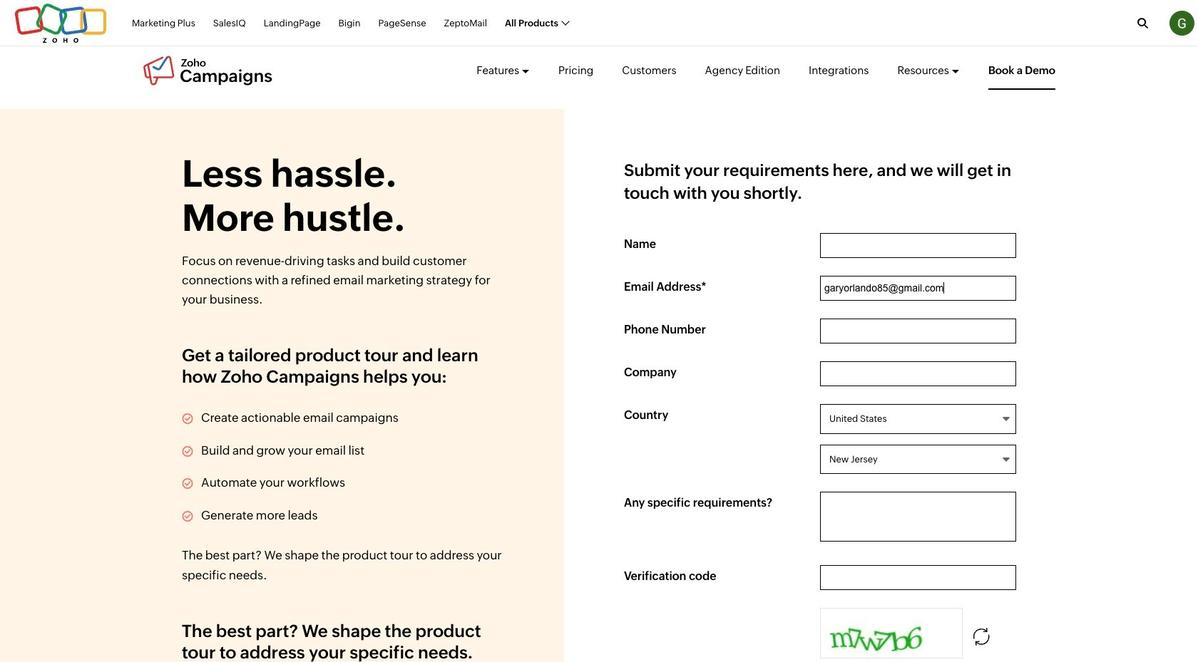 Task type: vqa. For each thing, say whether or not it's contained in the screenshot.
Gary Orlando image
yes



Task type: locate. For each thing, give the bounding box(es) containing it.
zoho campaigns logo image
[[143, 55, 273, 86]]

gary orlando image
[[1170, 11, 1195, 36]]

None text field
[[821, 234, 1017, 259], [821, 276, 1017, 301], [821, 319, 1017, 344], [821, 362, 1017, 387], [821, 493, 1017, 543], [821, 566, 1017, 591], [821, 234, 1017, 259], [821, 276, 1017, 301], [821, 319, 1017, 344], [821, 362, 1017, 387], [821, 493, 1017, 543], [821, 566, 1017, 591]]



